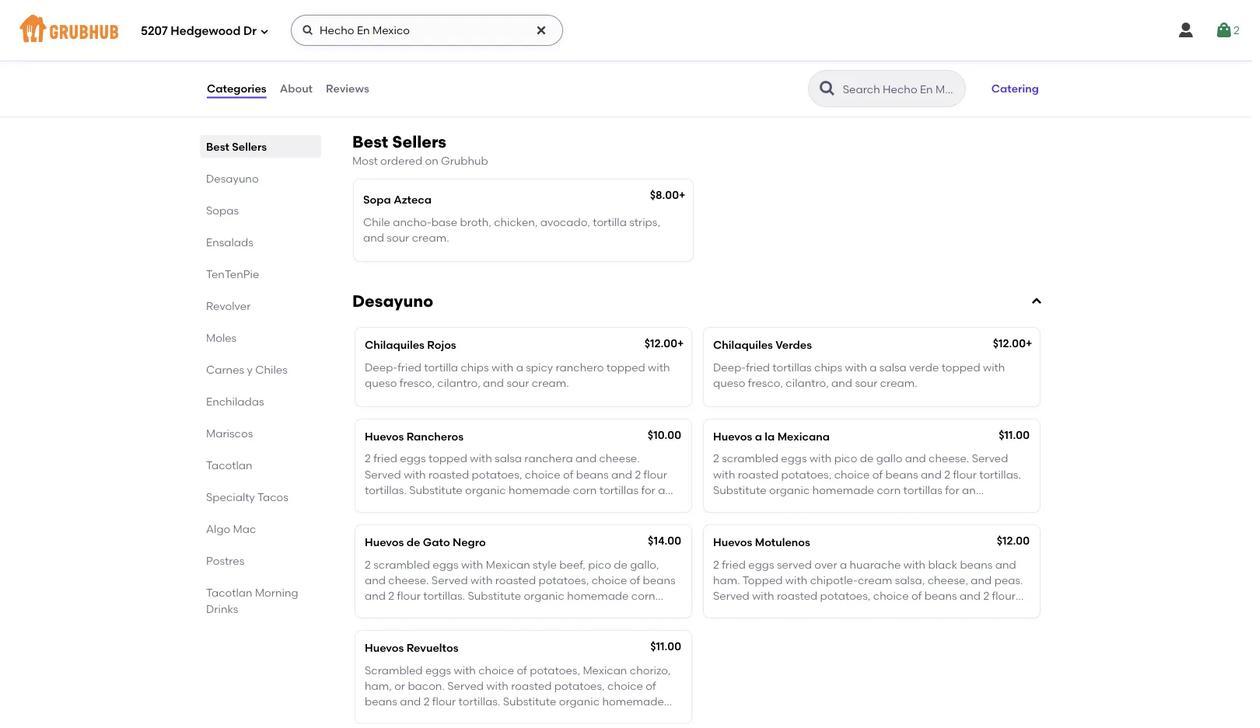 Task type: locate. For each thing, give the bounding box(es) containing it.
beans
[[576, 468, 609, 482], [886, 468, 918, 482], [960, 558, 993, 572], [643, 574, 676, 587], [925, 590, 957, 603], [365, 696, 397, 709]]

$12.00 +
[[645, 337, 684, 350], [993, 337, 1033, 350]]

1 horizontal spatial desayuno
[[352, 292, 434, 312]]

eggs
[[400, 453, 426, 466], [781, 453, 807, 466], [433, 558, 459, 572], [749, 558, 774, 572], [425, 664, 451, 677]]

carnes y chiles tab
[[206, 362, 315, 378]]

fresco, down chilaquiles verdes
[[748, 377, 783, 390]]

eggs down gato
[[433, 558, 459, 572]]

cream. down base
[[412, 231, 449, 244]]

chips
[[461, 361, 489, 374], [814, 361, 843, 374]]

huevos left gato
[[365, 536, 404, 550]]

desayuno
[[206, 172, 259, 185], [352, 292, 434, 312]]

svg image inside desayuno button
[[1031, 296, 1043, 308]]

1 vertical spatial salsa
[[495, 453, 522, 466]]

2 horizontal spatial sour
[[855, 377, 878, 390]]

pico inside 2 scrambled eggs with pico de gallo and cheese. served with roasted potatoes, choice of beans and 2 flour tortillas. substitute organic homemade corn tortillas for an additional charge.
[[834, 453, 858, 466]]

substitute inside 2 fried eggs topped with salsa ranchera and cheese. served with roasted potatoes, choice of beans and 2 flour tortillas. substitute organic homemade corn tortillas for an additional charge.
[[409, 484, 463, 497]]

mexican left chorizo,
[[583, 664, 627, 677]]

$12.00 + for deep-fried tortillas chips with a salsa verde topped with queso fresco, cilantro, and sour cream.
[[993, 337, 1033, 350]]

sellers inside best sellers tab
[[232, 140, 267, 153]]

+ for deep-fried tortilla chips with a spicy ranchero topped with queso fresco, cilantro, and sour cream.
[[678, 337, 684, 350]]

substitute
[[409, 484, 463, 497], [713, 484, 767, 497], [468, 590, 521, 603], [758, 606, 811, 619], [503, 696, 556, 709]]

specialty
[[206, 491, 255, 504]]

best
[[352, 132, 388, 152], [206, 140, 229, 153]]

scrambled down huevos de gato negro
[[374, 558, 430, 572]]

corn inside 2 scrambled eggs with pico de gallo and cheese. served with roasted potatoes, choice of beans and 2 flour tortillas. substitute organic homemade corn tortillas for an additional charge.
[[877, 484, 901, 497]]

mexican left 'style'
[[486, 558, 530, 572]]

homemade down ranchera
[[509, 484, 570, 497]]

homemade down chorizo,
[[602, 696, 664, 709]]

1 horizontal spatial sellers
[[392, 132, 446, 152]]

queso down chilaquiles verdes
[[713, 377, 746, 390]]

eggs up "bacon."
[[425, 664, 451, 677]]

2 button
[[1215, 16, 1240, 44]]

1 horizontal spatial best
[[352, 132, 388, 152]]

desayuno down best sellers
[[206, 172, 259, 185]]

1 horizontal spatial queso
[[713, 377, 746, 390]]

0 horizontal spatial cilantro,
[[437, 377, 481, 390]]

deep-fried tortillas chips with a salsa verde topped with queso fresco, cilantro, and sour cream.
[[713, 361, 1005, 390]]

scrambled inside 2 scrambled eggs with mexican style beef, pico de gallo, and cheese. served with roasted potatoes, choice of beans and 2 flour tortillas. substitute organic homemade corn tortillas for an additional charge.
[[374, 558, 430, 572]]

pico right beef,
[[588, 558, 611, 572]]

fresco, down chilaquiles rojos
[[400, 377, 435, 390]]

roasted inside 2 fried eggs served over a huarache with black beans and ham. topped with chipotle-cream salsa, cheese, and peas. served with roasted potatoes, choice of beans and 2 flour tortillas. substitute organic homemade corn tortillas for an additional charge.
[[777, 590, 818, 603]]

2 horizontal spatial cheese.
[[929, 453, 969, 466]]

mexican inside 2 scrambled eggs with mexican style beef, pico de gallo, and cheese. served with roasted potatoes, choice of beans and 2 flour tortillas. substitute organic homemade corn tortillas for an additional charge.
[[486, 558, 530, 572]]

moles tab
[[206, 330, 315, 346]]

tortillas. inside scrambled eggs with choice of potatoes, mexican chorizo, ham, or bacon. served with roasted potatoes, choice of beans and 2 flour tortillas. substitute organic homemade corn tortillas for an additional charge.
[[459, 696, 500, 709]]

huevos left la
[[713, 430, 753, 444]]

0 vertical spatial tacotlan
[[206, 459, 252, 472]]

1 deep- from the left
[[365, 361, 398, 374]]

1 tacotlan from the top
[[206, 459, 252, 472]]

tentenpie
[[206, 268, 259, 281]]

2 deep- from the left
[[713, 361, 746, 374]]

catering
[[355, 26, 428, 46], [408, 80, 455, 93], [992, 82, 1039, 95]]

1 horizontal spatial $11.00
[[999, 429, 1030, 442]]

chilaquiles left verdes
[[713, 339, 773, 352]]

1 vertical spatial mexican
[[583, 664, 627, 677]]

1 horizontal spatial cream.
[[532, 377, 569, 390]]

cream. down spicy
[[532, 377, 569, 390]]

roasted
[[429, 468, 469, 482], [738, 468, 779, 482], [495, 574, 536, 587], [777, 590, 818, 603], [511, 680, 552, 693]]

tacotlan up "drinks" in the bottom of the page
[[206, 587, 252, 600]]

fried down chilaquiles rojos
[[398, 361, 422, 374]]

pico left gallo
[[834, 453, 858, 466]]

tacotlan down mariscos
[[206, 459, 252, 472]]

0 horizontal spatial chips
[[461, 361, 489, 374]]

chiles
[[255, 363, 288, 377]]

charge. inside 2 scrambled eggs with mexican style beef, pico de gallo, and cheese. served with roasted potatoes, choice of beans and 2 flour tortillas. substitute organic homemade corn tortillas for an additional charge.
[[497, 606, 537, 619]]

1 horizontal spatial sour
[[507, 377, 529, 390]]

with
[[492, 361, 514, 374], [648, 361, 670, 374], [845, 361, 867, 374], [983, 361, 1005, 374], [470, 453, 492, 466], [810, 453, 832, 466], [404, 468, 426, 482], [713, 468, 735, 482], [461, 558, 483, 572], [904, 558, 926, 572], [471, 574, 493, 587], [786, 574, 808, 587], [752, 590, 774, 603], [454, 664, 476, 677], [487, 680, 509, 693]]

topped for verde
[[942, 361, 981, 374]]

1 horizontal spatial chips
[[814, 361, 843, 374]]

tortilla
[[593, 215, 627, 229], [424, 361, 458, 374]]

cilantro, down verdes
[[786, 377, 829, 390]]

1 horizontal spatial cheese.
[[599, 453, 640, 466]]

for down "bacon."
[[433, 712, 447, 725]]

1 vertical spatial tortilla
[[424, 361, 458, 374]]

a right over
[[840, 558, 847, 572]]

0 horizontal spatial deep-
[[365, 361, 398, 374]]

tortilla left strips,
[[593, 215, 627, 229]]

a left work
[[435, 61, 442, 74]]

topped
[[743, 574, 783, 587]]

topped right ranchero
[[607, 361, 645, 374]]

roasted inside 2 scrambled eggs with mexican style beef, pico de gallo, and cheese. served with roasted potatoes, choice of beans and 2 flour tortillas. substitute organic homemade corn tortillas for an additional charge.
[[495, 574, 536, 587]]

an inside 2 scrambled eggs with pico de gallo and cheese. served with roasted potatoes, choice of beans and 2 flour tortillas. substitute organic homemade corn tortillas for an additional charge.
[[962, 484, 976, 497]]

homemade inside 2 scrambled eggs with pico de gallo and cheese. served with roasted potatoes, choice of beans and 2 flour tortillas. substitute organic homemade corn tortillas for an additional charge.
[[813, 484, 874, 497]]

cilantro, down rojos
[[437, 377, 481, 390]]

cheese. right gallo
[[929, 453, 969, 466]]

sellers for best sellers most ordered on grubhub
[[392, 132, 446, 152]]

and inside 'deep-fried tortilla chips with a spicy ranchero topped with queso fresco, cilantro, and sour cream.'
[[483, 377, 504, 390]]

0 horizontal spatial mexican
[[486, 558, 530, 572]]

tortillas. inside 2 scrambled eggs with pico de gallo and cheese. served with roasted potatoes, choice of beans and 2 flour tortillas. substitute organic homemade corn tortillas for an additional charge.
[[980, 468, 1021, 482]]

queso for deep-fried tortillas chips with a salsa verde topped with queso fresco, cilantro, and sour cream.
[[713, 377, 746, 390]]

0 vertical spatial pico
[[834, 453, 858, 466]]

homemade inside 2 fried eggs topped with salsa ranchera and cheese. served with roasted potatoes, choice of beans and 2 flour tortillas. substitute organic homemade corn tortillas for an additional charge.
[[509, 484, 570, 497]]

flour inside scrambled eggs with choice of potatoes, mexican chorizo, ham, or bacon. served with roasted potatoes, choice of beans and 2 flour tortillas. substitute organic homemade corn tortillas for an additional charge.
[[432, 696, 456, 709]]

homemade inside 2 fried eggs served over a huarache with black beans and ham. topped with chipotle-cream salsa, cheese, and peas. served with roasted potatoes, choice of beans and 2 flour tortillas. substitute organic homemade corn tortillas for an additional charge.
[[857, 606, 919, 619]]

fresco, for tortilla
[[400, 377, 435, 390]]

a inside 'deep-fried tortillas chips with a salsa verde topped with queso fresco, cilantro, and sour cream.'
[[870, 361, 877, 374]]

tortillas inside 2 scrambled eggs with mexican style beef, pico de gallo, and cheese. served with roasted potatoes, choice of beans and 2 flour tortillas. substitute organic homemade corn tortillas for an additional charge.
[[365, 606, 404, 619]]

cream. down verde
[[880, 377, 918, 390]]

fresco, inside 'deep-fried tortillas chips with a salsa verde topped with queso fresco, cilantro, and sour cream.'
[[748, 377, 783, 390]]

flour inside 2 fried eggs served over a huarache with black beans and ham. topped with chipotle-cream salsa, cheese, and peas. served with roasted potatoes, choice of beans and 2 flour tortillas. substitute organic homemade corn tortillas for an additional charge.
[[992, 590, 1016, 603]]

cheese. inside 2 fried eggs topped with salsa ranchera and cheese. served with roasted potatoes, choice of beans and 2 flour tortillas. substitute organic homemade corn tortillas for an additional charge.
[[599, 453, 640, 466]]

1 horizontal spatial mexican
[[583, 664, 627, 677]]

for left work
[[418, 61, 432, 74]]

1 horizontal spatial cilantro,
[[786, 377, 829, 390]]

of inside 2 scrambled eggs with mexican style beef, pico de gallo, and cheese. served with roasted potatoes, choice of beans and 2 flour tortillas. substitute organic homemade corn tortillas for an additional charge.
[[630, 574, 640, 587]]

topped for ranchero
[[607, 361, 645, 374]]

0 horizontal spatial cheese.
[[388, 574, 429, 587]]

mexican inside scrambled eggs with choice of potatoes, mexican chorizo, ham, or bacon. served with roasted potatoes, choice of beans and 2 flour tortillas. substitute organic homemade corn tortillas for an additional charge.
[[583, 664, 627, 677]]

chilaquiles left rojos
[[365, 339, 425, 352]]

2 horizontal spatial cream.
[[880, 377, 918, 390]]

eggs inside 2 scrambled eggs with mexican style beef, pico de gallo, and cheese. served with roasted potatoes, choice of beans and 2 flour tortillas. substitute organic homemade corn tortillas for an additional charge.
[[433, 558, 459, 572]]

homemade
[[509, 484, 570, 497], [813, 484, 874, 497], [567, 590, 629, 603], [857, 606, 919, 619], [602, 696, 664, 709]]

most
[[352, 154, 378, 168]]

0 vertical spatial salsa
[[880, 361, 907, 374]]

0 vertical spatial tortilla
[[593, 215, 627, 229]]

2 cilantro, from the left
[[786, 377, 829, 390]]

0 horizontal spatial $12.00 +
[[645, 337, 684, 350]]

served
[[777, 558, 812, 572]]

tortillas inside 2 fried eggs served over a huarache with black beans and ham. topped with chipotle-cream salsa, cheese, and peas. served with roasted potatoes, choice of beans and 2 flour tortillas. substitute organic homemade corn tortillas for an additional charge.
[[948, 606, 987, 619]]

1 horizontal spatial deep-
[[713, 361, 746, 374]]

0 horizontal spatial scrambled
[[374, 558, 430, 572]]

de left gato
[[407, 536, 420, 550]]

potatoes, inside 2 fried eggs topped with salsa ranchera and cheese. served with roasted potatoes, choice of beans and 2 flour tortillas. substitute organic homemade corn tortillas for an additional charge.
[[472, 468, 522, 482]]

topped down 'rancheros'
[[429, 453, 467, 466]]

salsa left verde
[[880, 361, 907, 374]]

cilantro, for tortilla
[[437, 377, 481, 390]]

desayuno up chilaquiles rojos
[[352, 292, 434, 312]]

huevos for huevos rancheros
[[365, 430, 404, 444]]

tacotlan for tacotlan morning drinks
[[206, 587, 252, 600]]

black
[[928, 558, 958, 572]]

2 vertical spatial de
[[614, 558, 628, 572]]

and inside chile ancho-base broth, chicken, avocado, tortilla strips, and sour cream.
[[363, 231, 384, 244]]

scrambled down la
[[722, 453, 779, 466]]

deep- down chilaquiles rojos
[[365, 361, 398, 374]]

tortilla down rojos
[[424, 361, 458, 374]]

a
[[435, 61, 442, 74], [516, 361, 523, 374], [870, 361, 877, 374], [755, 430, 762, 444], [840, 558, 847, 572]]

a for chilaquiles rojos
[[516, 361, 523, 374]]

cheese,
[[928, 574, 968, 587]]

0 horizontal spatial queso
[[365, 377, 397, 390]]

a left verde
[[870, 361, 877, 374]]

0 horizontal spatial tortilla
[[424, 361, 458, 374]]

tentenpie tab
[[206, 266, 315, 282]]

1 horizontal spatial chilaquiles
[[713, 339, 773, 352]]

$8.00 +
[[650, 189, 686, 202]]

fried down huevos rancheros
[[374, 453, 398, 466]]

tacotlan
[[206, 459, 252, 472], [206, 587, 252, 600]]

2 horizontal spatial de
[[860, 453, 874, 466]]

algo mac tab
[[206, 521, 315, 538]]

0 horizontal spatial cream.
[[412, 231, 449, 244]]

fried inside 2 fried eggs served over a huarache with black beans and ham. topped with chipotle-cream salsa, cheese, and peas. served with roasted potatoes, choice of beans and 2 flour tortillas. substitute organic homemade corn tortillas for an additional charge.
[[722, 558, 746, 572]]

0 horizontal spatial fresco,
[[400, 377, 435, 390]]

0 vertical spatial de
[[860, 453, 874, 466]]

for up black
[[945, 484, 960, 497]]

eggs down the "mexicana"
[[781, 453, 807, 466]]

1 fresco, from the left
[[400, 377, 435, 390]]

a for chilaquiles verdes
[[870, 361, 877, 374]]

huevos left 'rancheros'
[[365, 430, 404, 444]]

corn inside scrambled eggs with choice of potatoes, mexican chorizo, ham, or bacon. served with roasted potatoes, choice of beans and 2 flour tortillas. substitute organic homemade corn tortillas for an additional charge.
[[365, 712, 389, 725]]

deep-
[[365, 361, 398, 374], [713, 361, 746, 374]]

homemade down beef,
[[567, 590, 629, 603]]

sellers up desayuno tab
[[232, 140, 267, 153]]

corn down ranchera
[[573, 484, 597, 497]]

sour inside 'deep-fried tortilla chips with a spicy ranchero topped with queso fresco, cilantro, and sour cream.'
[[507, 377, 529, 390]]

1 vertical spatial $11.00
[[650, 641, 681, 654]]

organic inside 2 fried eggs topped with salsa ranchera and cheese. served with roasted potatoes, choice of beans and 2 flour tortillas. substitute organic homemade corn tortillas for an additional charge.
[[465, 484, 506, 497]]

gato
[[423, 536, 450, 550]]

homemade inside scrambled eggs with choice of potatoes, mexican chorizo, ham, or bacon. served with roasted potatoes, choice of beans and 2 flour tortillas. substitute organic homemade corn tortillas for an additional charge.
[[602, 696, 664, 709]]

sopas
[[206, 204, 239, 217]]

chips inside 'deep-fried tortilla chips with a spicy ranchero topped with queso fresco, cilantro, and sour cream.'
[[461, 361, 489, 374]]

queso inside 'deep-fried tortilla chips with a spicy ranchero topped with queso fresco, cilantro, and sour cream.'
[[365, 377, 397, 390]]

2 fresco, from the left
[[748, 377, 783, 390]]

eggs up topped
[[749, 558, 774, 572]]

eggs inside 2 fried eggs served over a huarache with black beans and ham. topped with chipotle-cream salsa, cheese, and peas. served with roasted potatoes, choice of beans and 2 flour tortillas. substitute organic homemade corn tortillas for an additional charge.
[[749, 558, 774, 572]]

cream
[[858, 574, 893, 587]]

tortillas inside scrambled eggs with choice of potatoes, mexican chorizo, ham, or bacon. served with roasted potatoes, choice of beans and 2 flour tortillas. substitute organic homemade corn tortillas for an additional charge.
[[391, 712, 431, 725]]

1 queso from the left
[[365, 377, 397, 390]]

avocado,
[[540, 215, 590, 229]]

2 horizontal spatial topped
[[942, 361, 981, 374]]

corn down gallo
[[877, 484, 901, 497]]

additional inside 2 scrambled eggs with mexican style beef, pico de gallo, and cheese. served with roasted potatoes, choice of beans and 2 flour tortillas. substitute organic homemade corn tortillas for an additional charge.
[[440, 606, 494, 619]]

eggs for motulenos
[[749, 558, 774, 572]]

de inside 2 scrambled eggs with pico de gallo and cheese. served with roasted potatoes, choice of beans and 2 flour tortillas. substitute organic homemade corn tortillas for an additional charge.
[[860, 453, 874, 466]]

fried for rancheros
[[374, 453, 398, 466]]

$11.00
[[999, 429, 1030, 442], [650, 641, 681, 654]]

scrambled eggs with choice of potatoes, mexican chorizo, ham, or bacon. served with roasted potatoes, choice of beans and 2 flour tortillas. substitute organic homemade corn tortillas for an additional charge.
[[365, 664, 671, 725]]

huevos for huevos revueltos
[[365, 642, 404, 655]]

1 horizontal spatial $12.00 +
[[993, 337, 1033, 350]]

peas.
[[995, 574, 1023, 587]]

served inside 2 scrambled eggs with mexican style beef, pico de gallo, and cheese. served with roasted potatoes, choice of beans and 2 flour tortillas. substitute organic homemade corn tortillas for an additional charge.
[[432, 574, 468, 587]]

salsa left ranchera
[[495, 453, 522, 466]]

2 queso from the left
[[713, 377, 746, 390]]

served
[[972, 453, 1008, 466], [365, 468, 401, 482], [432, 574, 468, 587], [713, 590, 750, 603], [447, 680, 484, 693]]

0 horizontal spatial $11.00
[[650, 641, 681, 654]]

2 chips from the left
[[814, 361, 843, 374]]

0 horizontal spatial topped
[[429, 453, 467, 466]]

postres tab
[[206, 553, 315, 569]]

served inside 2 scrambled eggs with pico de gallo and cheese. served with roasted potatoes, choice of beans and 2 flour tortillas. substitute organic homemade corn tortillas for an additional charge.
[[972, 453, 1008, 466]]

huevos up ham.
[[713, 536, 753, 550]]

sopa
[[363, 193, 391, 207]]

fried up ham.
[[722, 558, 746, 572]]

1 horizontal spatial topped
[[607, 361, 645, 374]]

fried for motulenos
[[722, 558, 746, 572]]

1 horizontal spatial salsa
[[880, 361, 907, 374]]

for down "peas."
[[990, 606, 1004, 619]]

an
[[658, 484, 672, 497], [962, 484, 976, 497], [423, 606, 437, 619], [1007, 606, 1021, 619], [450, 712, 464, 725]]

for inside 2 scrambled eggs with mexican style beef, pico de gallo, and cheese. served with roasted potatoes, choice of beans and 2 flour tortillas. substitute organic homemade corn tortillas for an additional charge.
[[407, 606, 421, 619]]

chicken,
[[494, 215, 538, 229]]

carnes y chiles
[[206, 363, 288, 377]]

1 vertical spatial tacotlan
[[206, 587, 252, 600]]

queso down chilaquiles rojos
[[365, 377, 397, 390]]

best up most
[[352, 132, 388, 152]]

chilaquiles for chilaquiles verdes
[[713, 339, 773, 352]]

a inside 2 fried eggs served over a huarache with black beans and ham. topped with chipotle-cream salsa, cheese, and peas. served with roasted potatoes, choice of beans and 2 flour tortillas. substitute organic homemade corn tortillas for an additional charge.
[[840, 558, 847, 572]]

1 cilantro, from the left
[[437, 377, 481, 390]]

topped
[[607, 361, 645, 374], [942, 361, 981, 374], [429, 453, 467, 466]]

queso inside 'deep-fried tortillas chips with a salsa verde topped with queso fresco, cilantro, and sour cream.'
[[713, 377, 746, 390]]

sour inside chile ancho-base broth, chicken, avocado, tortilla strips, and sour cream.
[[387, 231, 409, 244]]

0 vertical spatial $11.00
[[999, 429, 1030, 442]]

negro
[[453, 536, 486, 550]]

ancho-
[[393, 215, 431, 229]]

1 horizontal spatial fresco,
[[748, 377, 783, 390]]

de left gallo
[[860, 453, 874, 466]]

sellers for best sellers
[[232, 140, 267, 153]]

sellers up on at the top left of the page
[[392, 132, 446, 152]]

flour
[[644, 468, 667, 482], [953, 468, 977, 482], [397, 590, 421, 603], [992, 590, 1016, 603], [432, 696, 456, 709]]

cream.
[[412, 231, 449, 244], [532, 377, 569, 390], [880, 377, 918, 390]]

search icon image
[[818, 79, 837, 98]]

cheese. down huevos de gato negro
[[388, 574, 429, 587]]

1 vertical spatial pico
[[588, 558, 611, 572]]

Search Hecho En Mexico search field
[[842, 82, 961, 96]]

best up desayuno tab
[[206, 140, 229, 153]]

0 horizontal spatial salsa
[[495, 453, 522, 466]]

for up $14.00
[[641, 484, 656, 497]]

sour inside 'deep-fried tortillas chips with a salsa verde topped with queso fresco, cilantro, and sour cream.'
[[855, 377, 878, 390]]

cream. inside 'deep-fried tortillas chips with a salsa verde topped with queso fresco, cilantro, and sour cream.'
[[880, 377, 918, 390]]

svg image
[[1177, 21, 1196, 40], [302, 24, 314, 37], [535, 24, 548, 37], [260, 27, 269, 36], [1031, 296, 1043, 308]]

cheese. right ranchera
[[599, 453, 640, 466]]

for up huevos revueltos
[[407, 606, 421, 619]]

queso
[[365, 377, 397, 390], [713, 377, 746, 390]]

5207 hedgewood dr
[[141, 24, 257, 38]]

deep- for deep-fried tortilla chips with a spicy ranchero topped with queso fresco, cilantro, and sour cream.
[[365, 361, 398, 374]]

deep- inside 'deep-fried tortillas chips with a salsa verde topped with queso fresco, cilantro, and sour cream.'
[[713, 361, 746, 374]]

potatoes,
[[472, 468, 522, 482], [781, 468, 832, 482], [539, 574, 589, 587], [820, 590, 871, 603], [530, 664, 580, 677], [555, 680, 605, 693]]

cheese. inside 2 scrambled eggs with pico de gallo and cheese. served with roasted potatoes, choice of beans and 2 flour tortillas. substitute organic homemade corn tortillas for an additional charge.
[[929, 453, 969, 466]]

2 tacotlan from the top
[[206, 587, 252, 600]]

1 chips from the left
[[461, 361, 489, 374]]

fresco, for tortillas
[[748, 377, 783, 390]]

fried down chilaquiles verdes
[[746, 361, 770, 374]]

fresco, inside 'deep-fried tortilla chips with a spicy ranchero topped with queso fresco, cilantro, and sour cream.'
[[400, 377, 435, 390]]

fried for rojos
[[398, 361, 422, 374]]

Search for food, convenience, alcohol... search field
[[291, 15, 563, 46]]

1 vertical spatial desayuno
[[352, 292, 434, 312]]

0 horizontal spatial desayuno
[[206, 172, 259, 185]]

de
[[860, 453, 874, 466], [407, 536, 420, 550], [614, 558, 628, 572]]

enchiladas tab
[[206, 394, 315, 410]]

1 $12.00 + from the left
[[645, 337, 684, 350]]

corn down gallo,
[[632, 590, 655, 603]]

fried inside 'deep-fried tortillas chips with a salsa verde topped with queso fresco, cilantro, and sour cream.'
[[746, 361, 770, 374]]

de left gallo,
[[614, 558, 628, 572]]

corn down cheese,
[[921, 606, 945, 619]]

homemade down the "mexicana"
[[813, 484, 874, 497]]

deep- down chilaquiles verdes
[[713, 361, 746, 374]]

0 horizontal spatial chilaquiles
[[365, 339, 425, 352]]

+
[[679, 189, 686, 202], [678, 337, 684, 350], [1026, 337, 1033, 350]]

chips left spicy
[[461, 361, 489, 374]]

chilaquiles rojos
[[365, 339, 456, 352]]

best sellers
[[206, 140, 267, 153]]

served inside 2 fried eggs served over a huarache with black beans and ham. topped with chipotle-cream salsa, cheese, and peas. served with roasted potatoes, choice of beans and 2 flour tortillas. substitute organic homemade corn tortillas for an additional charge.
[[713, 590, 750, 603]]

0 horizontal spatial sour
[[387, 231, 409, 244]]

0 vertical spatial scrambled
[[722, 453, 779, 466]]

$10.00
[[648, 429, 681, 442]]

2 chilaquiles from the left
[[713, 339, 773, 352]]

fried
[[398, 361, 422, 374], [746, 361, 770, 374], [374, 453, 398, 466], [722, 558, 746, 572]]

corn down ham,
[[365, 712, 389, 725]]

morning
[[255, 587, 298, 600]]

0 vertical spatial mexican
[[486, 558, 530, 572]]

sellers
[[392, 132, 446, 152], [232, 140, 267, 153]]

scrambled for cheese.
[[374, 558, 430, 572]]

chilaquiles for chilaquiles rojos
[[365, 339, 425, 352]]

ranchero
[[556, 361, 604, 374]]

gallo,
[[630, 558, 659, 572]]

scrambled
[[722, 453, 779, 466], [374, 558, 430, 572]]

choice
[[525, 468, 561, 482], [834, 468, 870, 482], [592, 574, 627, 587], [873, 590, 909, 603], [479, 664, 514, 677], [608, 680, 643, 693]]

hedgewood
[[171, 24, 241, 38]]

eggs inside scrambled eggs with choice of potatoes, mexican chorizo, ham, or bacon. served with roasted potatoes, choice of beans and 2 flour tortillas. substitute organic homemade corn tortillas for an additional charge.
[[425, 664, 451, 677]]

azteca
[[394, 193, 432, 207]]

best inside the best sellers most ordered on grubhub
[[352, 132, 388, 152]]

for inside scrambled eggs with choice of potatoes, mexican chorizo, ham, or bacon. served with roasted potatoes, choice of beans and 2 flour tortillas. substitute organic homemade corn tortillas for an additional charge.
[[433, 712, 447, 725]]

substitute inside scrambled eggs with choice of potatoes, mexican chorizo, ham, or bacon. served with roasted potatoes, choice of beans and 2 flour tortillas. substitute organic homemade corn tortillas for an additional charge.
[[503, 696, 556, 709]]

1 horizontal spatial de
[[614, 558, 628, 572]]

mariscos tab
[[206, 426, 315, 442]]

chips up the "mexicana"
[[814, 361, 843, 374]]

tacos
[[258, 491, 289, 504]]

topped right verde
[[942, 361, 981, 374]]

chile
[[363, 215, 390, 229]]

organic inside 2 scrambled eggs with pico de gallo and cheese. served with roasted potatoes, choice of beans and 2 flour tortillas. substitute organic homemade corn tortillas for an additional charge.
[[769, 484, 810, 497]]

1 horizontal spatial scrambled
[[722, 453, 779, 466]]

categories
[[207, 82, 267, 95]]

strips,
[[629, 215, 660, 229]]

0 horizontal spatial best
[[206, 140, 229, 153]]

a inside 'deep-fried tortilla chips with a spicy ranchero topped with queso fresco, cilantro, and sour cream.'
[[516, 361, 523, 374]]

0 vertical spatial desayuno
[[206, 172, 259, 185]]

eggs inside 2 fried eggs topped with salsa ranchera and cheese. served with roasted potatoes, choice of beans and 2 flour tortillas. substitute organic homemade corn tortillas for an additional charge.
[[400, 453, 426, 466]]

1 horizontal spatial tortilla
[[593, 215, 627, 229]]

$11.00 for 2 scrambled eggs with pico de gallo and cheese. served with roasted potatoes, choice of beans and 2 flour tortillas. substitute organic homemade corn tortillas for an additional charge.
[[999, 429, 1030, 442]]

categories button
[[206, 61, 267, 117]]

huevos up scrambled at the left bottom
[[365, 642, 404, 655]]

1 chilaquiles from the left
[[365, 339, 425, 352]]

a left spicy
[[516, 361, 523, 374]]

homemade down cream
[[857, 606, 919, 619]]

specialty tacos
[[206, 491, 289, 504]]

1 vertical spatial scrambled
[[374, 558, 430, 572]]

0 horizontal spatial de
[[407, 536, 420, 550]]

our
[[387, 80, 405, 93]]

chipotle-
[[810, 574, 858, 587]]

drinks
[[206, 603, 238, 616]]

$12.00
[[645, 337, 678, 350], [993, 337, 1026, 350], [997, 535, 1030, 548]]

1 horizontal spatial pico
[[834, 453, 858, 466]]

2 scrambled eggs with mexican style beef, pico de gallo, and cheese. served with roasted potatoes, choice of beans and 2 flour tortillas. substitute organic homemade corn tortillas for an additional charge.
[[365, 558, 676, 619]]

0 horizontal spatial pico
[[588, 558, 611, 572]]

2 $12.00 + from the left
[[993, 337, 1033, 350]]

eggs down huevos rancheros
[[400, 453, 426, 466]]

gallo
[[876, 453, 903, 466]]

salsa inside 'deep-fried tortillas chips with a salsa verde topped with queso fresco, cilantro, and sour cream.'
[[880, 361, 907, 374]]

0 horizontal spatial sellers
[[232, 140, 267, 153]]

tacotlan inside tacotlan morning drinks
[[206, 587, 252, 600]]

cream. for chilaquiles verdes
[[880, 377, 918, 390]]



Task type: describe. For each thing, give the bounding box(es) containing it.
deep- for deep-fried tortillas chips with a salsa verde topped with queso fresco, cilantro, and sour cream.
[[713, 361, 746, 374]]

enchiladas
[[206, 395, 264, 408]]

tortillas. inside 2 fried eggs served over a huarache with black beans and ham. topped with chipotle-cream salsa, cheese, and peas. served with roasted potatoes, choice of beans and 2 flour tortillas. substitute organic homemade corn tortillas for an additional charge.
[[713, 606, 755, 619]]

rancheros
[[407, 430, 464, 444]]

an inside 2 fried eggs topped with salsa ranchera and cheese. served with roasted potatoes, choice of beans and 2 flour tortillas. substitute organic homemade corn tortillas for an additional charge.
[[658, 484, 672, 497]]

desayuno inside button
[[352, 292, 434, 312]]

cream. inside chile ancho-base broth, chicken, avocado, tortilla strips, and sour cream.
[[412, 231, 449, 244]]

tacotlan for tacotlan
[[206, 459, 252, 472]]

huevos de gato negro
[[365, 536, 486, 550]]

pico inside 2 scrambled eggs with mexican style beef, pico de gallo, and cheese. served with roasted potatoes, choice of beans and 2 flour tortillas. substitute organic homemade corn tortillas for an additional charge.
[[588, 558, 611, 572]]

choice inside 2 fried eggs topped with salsa ranchera and cheese. served with roasted potatoes, choice of beans and 2 flour tortillas. substitute organic homemade corn tortillas for an additional charge.
[[525, 468, 561, 482]]

beans inside 2 fried eggs topped with salsa ranchera and cheese. served with roasted potatoes, choice of beans and 2 flour tortillas. substitute organic homemade corn tortillas for an additional charge.
[[576, 468, 609, 482]]

mexicana
[[778, 430, 830, 444]]

charge. inside scrambled eggs with choice of potatoes, mexican chorizo, ham, or bacon. served with roasted potatoes, choice of beans and 2 flour tortillas. substitute organic homemade corn tortillas for an additional charge.
[[523, 712, 564, 725]]

cheese. inside 2 scrambled eggs with mexican style beef, pico de gallo, and cheese. served with roasted potatoes, choice of beans and 2 flour tortillas. substitute organic homemade corn tortillas for an additional charge.
[[388, 574, 429, 587]]

dr
[[243, 24, 257, 38]]

ordering
[[368, 61, 415, 74]]

carnes
[[206, 363, 244, 377]]

about
[[280, 82, 313, 95]]

de inside 2 scrambled eggs with mexican style beef, pico de gallo, and cheese. served with roasted potatoes, choice of beans and 2 flour tortillas. substitute organic homemade corn tortillas for an additional charge.
[[614, 558, 628, 572]]

choice inside 2 fried eggs served over a huarache with black beans and ham. topped with chipotle-cream salsa, cheese, and peas. served with roasted potatoes, choice of beans and 2 flour tortillas. substitute organic homemade corn tortillas for an additional charge.
[[873, 590, 909, 603]]

try
[[369, 80, 385, 93]]

chile ancho-base broth, chicken, avocado, tortilla strips, and sour cream.
[[363, 215, 660, 244]]

flour inside 2 scrambled eggs with mexican style beef, pico de gallo, and cheese. served with roasted potatoes, choice of beans and 2 flour tortillas. substitute organic homemade corn tortillas for an additional charge.
[[397, 590, 421, 603]]

menu
[[458, 80, 488, 93]]

beans inside 2 scrambled eggs with pico de gallo and cheese. served with roasted potatoes, choice of beans and 2 flour tortillas. substitute organic homemade corn tortillas for an additional charge.
[[886, 468, 918, 482]]

desayuno tab
[[206, 170, 315, 187]]

tortillas inside 'deep-fried tortillas chips with a salsa verde topped with queso fresco, cilantro, and sour cream.'
[[773, 361, 812, 374]]

desayuno button
[[349, 291, 1046, 313]]

queso for deep-fried tortilla chips with a spicy ranchero topped with queso fresco, cilantro, and sour cream.
[[365, 377, 397, 390]]

chips for tortilla
[[461, 361, 489, 374]]

beans inside scrambled eggs with choice of potatoes, mexican chorizo, ham, or bacon. served with roasted potatoes, choice of beans and 2 flour tortillas. substitute organic homemade corn tortillas for an additional charge.
[[365, 696, 397, 709]]

salsa inside 2 fried eggs topped with salsa ranchera and cheese. served with roasted potatoes, choice of beans and 2 flour tortillas. substitute organic homemade corn tortillas for an additional charge.
[[495, 453, 522, 466]]

beans inside 2 scrambled eggs with mexican style beef, pico de gallo, and cheese. served with roasted potatoes, choice of beans and 2 flour tortillas. substitute organic homemade corn tortillas for an additional charge.
[[643, 574, 676, 587]]

tortillas inside 2 fried eggs topped with salsa ranchera and cheese. served with roasted potatoes, choice of beans and 2 flour tortillas. substitute organic homemade corn tortillas for an additional charge.
[[600, 484, 639, 497]]

cream. for chilaquiles rojos
[[532, 377, 569, 390]]

cheese. for $10.00
[[599, 453, 640, 466]]

la
[[765, 430, 775, 444]]

about button
[[279, 61, 314, 117]]

salsa,
[[895, 574, 925, 587]]

2 fried eggs topped with salsa ranchera and cheese. served with roasted potatoes, choice of beans and 2 flour tortillas. substitute organic homemade corn tortillas for an additional charge.
[[365, 453, 672, 513]]

tacotlan morning drinks tab
[[206, 585, 315, 618]]

flour inside 2 scrambled eggs with pico de gallo and cheese. served with roasted potatoes, choice of beans and 2 flour tortillas. substitute organic homemade corn tortillas for an additional charge.
[[953, 468, 977, 482]]

event?
[[472, 61, 507, 74]]

ordering for a work event? try our catering menu
[[368, 61, 507, 93]]

substitute inside 2 fried eggs served over a huarache with black beans and ham. topped with chipotle-cream salsa, cheese, and peas. served with roasted potatoes, choice of beans and 2 flour tortillas. substitute organic homemade corn tortillas for an additional charge.
[[758, 606, 811, 619]]

cheese. for $11.00
[[929, 453, 969, 466]]

potatoes, inside 2 fried eggs served over a huarache with black beans and ham. topped with chipotle-cream salsa, cheese, and peas. served with roasted potatoes, choice of beans and 2 flour tortillas. substitute organic homemade corn tortillas for an additional charge.
[[820, 590, 871, 603]]

specialty tacos tab
[[206, 489, 315, 506]]

ensalads
[[206, 236, 253, 249]]

mariscos
[[206, 427, 253, 440]]

and inside 'deep-fried tortillas chips with a salsa verde topped with queso fresco, cilantro, and sour cream.'
[[832, 377, 853, 390]]

desayuno inside tab
[[206, 172, 259, 185]]

spicy
[[526, 361, 553, 374]]

tortilla inside chile ancho-base broth, chicken, avocado, tortilla strips, and sour cream.
[[593, 215, 627, 229]]

eggs for rancheros
[[400, 453, 426, 466]]

potatoes, inside 2 scrambled eggs with pico de gallo and cheese. served with roasted potatoes, choice of beans and 2 flour tortillas. substitute organic homemade corn tortillas for an additional charge.
[[781, 468, 832, 482]]

revolver
[[206, 299, 251, 313]]

+ for deep-fried tortillas chips with a salsa verde topped with queso fresco, cilantro, and sour cream.
[[1026, 337, 1033, 350]]

tortilla inside 'deep-fried tortilla chips with a spicy ranchero topped with queso fresco, cilantro, and sour cream.'
[[424, 361, 458, 374]]

corn inside 2 fried eggs topped with salsa ranchera and cheese. served with roasted potatoes, choice of beans and 2 flour tortillas. substitute organic homemade corn tortillas for an additional charge.
[[573, 484, 597, 497]]

huevos for huevos motulenos
[[713, 536, 753, 550]]

ham,
[[365, 680, 392, 693]]

$12.00 for deep-fried tortillas chips with a salsa verde topped with queso fresco, cilantro, and sour cream.
[[993, 337, 1026, 350]]

+ for chile ancho-base broth, chicken, avocado, tortilla strips, and sour cream.
[[679, 189, 686, 202]]

$8.00
[[650, 189, 679, 202]]

1 vertical spatial de
[[407, 536, 420, 550]]

revueltos
[[407, 642, 459, 655]]

tortillas inside 2 scrambled eggs with pico de gallo and cheese. served with roasted potatoes, choice of beans and 2 flour tortillas. substitute organic homemade corn tortillas for an additional charge.
[[904, 484, 943, 497]]

organic inside 2 fried eggs served over a huarache with black beans and ham. topped with chipotle-cream salsa, cheese, and peas. served with roasted potatoes, choice of beans and 2 flour tortillas. substitute organic homemade corn tortillas for an additional charge.
[[814, 606, 855, 619]]

rojos
[[427, 339, 456, 352]]

tortillas. inside 2 fried eggs topped with salsa ranchera and cheese. served with roasted potatoes, choice of beans and 2 flour tortillas. substitute organic homemade corn tortillas for an additional charge.
[[365, 484, 407, 497]]

additional inside 2 scrambled eggs with pico de gallo and cheese. served with roasted potatoes, choice of beans and 2 flour tortillas. substitute organic homemade corn tortillas for an additional charge.
[[713, 500, 767, 513]]

2 fried eggs served over a huarache with black beans and ham. topped with chipotle-cream salsa, cheese, and peas. served with roasted potatoes, choice of beans and 2 flour tortillas. substitute organic homemade corn tortillas for an additional charge.
[[713, 558, 1023, 635]]

5207
[[141, 24, 168, 38]]

organic inside scrambled eggs with choice of potatoes, mexican chorizo, ham, or bacon. served with roasted potatoes, choice of beans and 2 flour tortillas. substitute organic homemade corn tortillas for an additional charge.
[[559, 696, 600, 709]]

best sellers tab
[[206, 138, 315, 155]]

ordered
[[380, 154, 422, 168]]

for inside 2 fried eggs served over a huarache with black beans and ham. topped with chipotle-cream salsa, cheese, and peas. served with roasted potatoes, choice of beans and 2 flour tortillas. substitute organic homemade corn tortillas for an additional charge.
[[990, 606, 1004, 619]]

ham.
[[713, 574, 740, 587]]

on
[[425, 154, 439, 168]]

substitute inside 2 scrambled eggs with pico de gallo and cheese. served with roasted potatoes, choice of beans and 2 flour tortillas. substitute organic homemade corn tortillas for an additional charge.
[[713, 484, 767, 497]]

choice inside 2 scrambled eggs with mexican style beef, pico de gallo, and cheese. served with roasted potatoes, choice of beans and 2 flour tortillas. substitute organic homemade corn tortillas for an additional charge.
[[592, 574, 627, 587]]

served inside scrambled eggs with choice of potatoes, mexican chorizo, ham, or bacon. served with roasted potatoes, choice of beans and 2 flour tortillas. substitute organic homemade corn tortillas for an additional charge.
[[447, 680, 484, 693]]

sour for chilaquiles verdes
[[855, 377, 878, 390]]

tortillas. inside 2 scrambled eggs with mexican style beef, pico de gallo, and cheese. served with roasted potatoes, choice of beans and 2 flour tortillas. substitute organic homemade corn tortillas for an additional charge.
[[423, 590, 465, 603]]

substitute inside 2 scrambled eggs with mexican style beef, pico de gallo, and cheese. served with roasted potatoes, choice of beans and 2 flour tortillas. substitute organic homemade corn tortillas for an additional charge.
[[468, 590, 521, 603]]

cilantro, for tortillas
[[786, 377, 829, 390]]

chips for tortillas
[[814, 361, 843, 374]]

algo
[[206, 523, 230, 536]]

of inside 2 fried eggs served over a huarache with black beans and ham. topped with chipotle-cream salsa, cheese, and peas. served with roasted potatoes, choice of beans and 2 flour tortillas. substitute organic homemade corn tortillas for an additional charge.
[[912, 590, 922, 603]]

$12.00 + for deep-fried tortilla chips with a spicy ranchero topped with queso fresco, cilantro, and sour cream.
[[645, 337, 684, 350]]

revolver tab
[[206, 298, 315, 314]]

catering inside button
[[992, 82, 1039, 95]]

chorizo,
[[630, 664, 671, 677]]

choice inside 2 scrambled eggs with pico de gallo and cheese. served with roasted potatoes, choice of beans and 2 flour tortillas. substitute organic homemade corn tortillas for an additional charge.
[[834, 468, 870, 482]]

verde
[[909, 361, 939, 374]]

an inside scrambled eggs with choice of potatoes, mexican chorizo, ham, or bacon. served with roasted potatoes, choice of beans and 2 flour tortillas. substitute organic homemade corn tortillas for an additional charge.
[[450, 712, 464, 725]]

algo mac
[[206, 523, 256, 536]]

deep-fried tortilla chips with a spicy ranchero topped with queso fresco, cilantro, and sour cream.
[[365, 361, 670, 390]]

flour inside 2 fried eggs topped with salsa ranchera and cheese. served with roasted potatoes, choice of beans and 2 flour tortillas. substitute organic homemade corn tortillas for an additional charge.
[[644, 468, 667, 482]]

$11.00 for scrambled eggs with choice of potatoes, mexican chorizo, ham, or bacon. served with roasted potatoes, choice of beans and 2 flour tortillas. substitute organic homemade corn tortillas for an additional charge.
[[650, 641, 681, 654]]

for inside 2 scrambled eggs with pico de gallo and cheese. served with roasted potatoes, choice of beans and 2 flour tortillas. substitute organic homemade corn tortillas for an additional charge.
[[945, 484, 960, 497]]

base
[[431, 215, 457, 229]]

scrambled for roasted
[[722, 453, 779, 466]]

y
[[247, 363, 253, 377]]

charge. inside 2 fried eggs topped with salsa ranchera and cheese. served with roasted potatoes, choice of beans and 2 flour tortillas. substitute organic homemade corn tortillas for an additional charge.
[[422, 500, 462, 513]]

2 inside scrambled eggs with choice of potatoes, mexican chorizo, ham, or bacon. served with roasted potatoes, choice of beans and 2 flour tortillas. substitute organic homemade corn tortillas for an additional charge.
[[424, 696, 430, 709]]

reviews button
[[325, 61, 370, 117]]

chilaquiles verdes
[[713, 339, 812, 352]]

corn inside 2 scrambled eggs with mexican style beef, pico de gallo, and cheese. served with roasted potatoes, choice of beans and 2 flour tortillas. substitute organic homemade corn tortillas for an additional charge.
[[632, 590, 655, 603]]

beef,
[[560, 558, 586, 572]]

additional inside 2 fried eggs served over a huarache with black beans and ham. topped with chipotle-cream salsa, cheese, and peas. served with roasted potatoes, choice of beans and 2 flour tortillas. substitute organic homemade corn tortillas for an additional charge.
[[713, 622, 767, 635]]

served inside 2 fried eggs topped with salsa ranchera and cheese. served with roasted potatoes, choice of beans and 2 flour tortillas. substitute organic homemade corn tortillas for an additional charge.
[[365, 468, 401, 482]]

charge. inside 2 fried eggs served over a huarache with black beans and ham. topped with chipotle-cream salsa, cheese, and peas. served with roasted potatoes, choice of beans and 2 flour tortillas. substitute organic homemade corn tortillas for an additional charge.
[[770, 622, 811, 635]]

mac
[[233, 523, 256, 536]]

grubhub
[[441, 154, 488, 168]]

$12.00 for deep-fried tortilla chips with a spicy ranchero topped with queso fresco, cilantro, and sour cream.
[[645, 337, 678, 350]]

a left la
[[755, 430, 762, 444]]

moles
[[206, 331, 237, 345]]

fried for verdes
[[746, 361, 770, 374]]

additional inside scrambled eggs with choice of potatoes, mexican chorizo, ham, or bacon. served with roasted potatoes, choice of beans and 2 flour tortillas. substitute organic homemade corn tortillas for an additional charge.
[[466, 712, 521, 725]]

best for best sellers
[[206, 140, 229, 153]]

eggs for a
[[781, 453, 807, 466]]

and inside scrambled eggs with choice of potatoes, mexican chorizo, ham, or bacon. served with roasted potatoes, choice of beans and 2 flour tortillas. substitute organic homemade corn tortillas for an additional charge.
[[400, 696, 421, 709]]

huevos revueltos
[[365, 642, 459, 655]]

tacotlan tab
[[206, 457, 315, 474]]

main navigation navigation
[[0, 0, 1252, 61]]

an inside 2 fried eggs served over a huarache with black beans and ham. topped with chipotle-cream salsa, cheese, and peas. served with roasted potatoes, choice of beans and 2 flour tortillas. substitute organic homemade corn tortillas for an additional charge.
[[1007, 606, 1021, 619]]

a for huevos motulenos
[[840, 558, 847, 572]]

potatoes, inside 2 scrambled eggs with mexican style beef, pico de gallo, and cheese. served with roasted potatoes, choice of beans and 2 flour tortillas. substitute organic homemade corn tortillas for an additional charge.
[[539, 574, 589, 587]]

motulenos
[[755, 536, 811, 550]]

catering inside ordering for a work event? try our catering menu
[[408, 80, 455, 93]]

huevos motulenos
[[713, 536, 811, 550]]

broth,
[[460, 215, 491, 229]]

verdes
[[776, 339, 812, 352]]

charge. inside 2 scrambled eggs with pico de gallo and cheese. served with roasted potatoes, choice of beans and 2 flour tortillas. substitute organic homemade corn tortillas for an additional charge.
[[770, 500, 811, 513]]

an inside 2 scrambled eggs with mexican style beef, pico de gallo, and cheese. served with roasted potatoes, choice of beans and 2 flour tortillas. substitute organic homemade corn tortillas for an additional charge.
[[423, 606, 437, 619]]

homemade inside 2 scrambled eggs with mexican style beef, pico de gallo, and cheese. served with roasted potatoes, choice of beans and 2 flour tortillas. substitute organic homemade corn tortillas for an additional charge.
[[567, 590, 629, 603]]

roasted inside 2 fried eggs topped with salsa ranchera and cheese. served with roasted potatoes, choice of beans and 2 flour tortillas. substitute organic homemade corn tortillas for an additional charge.
[[429, 468, 469, 482]]

2 scrambled eggs with pico de gallo and cheese. served with roasted potatoes, choice of beans and 2 flour tortillas. substitute organic homemade corn tortillas for an additional charge.
[[713, 453, 1021, 513]]

eggs for de
[[433, 558, 459, 572]]

topped inside 2 fried eggs topped with salsa ranchera and cheese. served with roasted potatoes, choice of beans and 2 flour tortillas. substitute organic homemade corn tortillas for an additional charge.
[[429, 453, 467, 466]]

huevos a la mexicana
[[713, 430, 830, 444]]

2 inside button
[[1234, 24, 1240, 37]]

work
[[444, 61, 470, 74]]

$14.00
[[648, 535, 681, 548]]

a inside ordering for a work event? try our catering menu
[[435, 61, 442, 74]]

ensalads tab
[[206, 234, 315, 250]]

sour for chilaquiles rojos
[[507, 377, 529, 390]]

sopa azteca
[[363, 193, 432, 207]]

over
[[815, 558, 838, 572]]

best sellers most ordered on grubhub
[[352, 132, 488, 168]]

best for best sellers most ordered on grubhub
[[352, 132, 388, 152]]

bacon.
[[408, 680, 445, 693]]

huevos for huevos de gato negro
[[365, 536, 404, 550]]

try our catering menu button
[[362, 69, 495, 103]]

svg image
[[1215, 21, 1234, 40]]

tacotlan morning drinks
[[206, 587, 298, 616]]

of inside 2 scrambled eggs with pico de gallo and cheese. served with roasted potatoes, choice of beans and 2 flour tortillas. substitute organic homemade corn tortillas for an additional charge.
[[873, 468, 883, 482]]

or
[[394, 680, 405, 693]]

roasted inside 2 scrambled eggs with pico de gallo and cheese. served with roasted potatoes, choice of beans and 2 flour tortillas. substitute organic homemade corn tortillas for an additional charge.
[[738, 468, 779, 482]]

huarache
[[850, 558, 901, 572]]

style
[[533, 558, 557, 572]]

reviews
[[326, 82, 369, 95]]

scrambled
[[365, 664, 423, 677]]

huevos for huevos a la mexicana
[[713, 430, 753, 444]]

corn inside 2 fried eggs served over a huarache with black beans and ham. topped with chipotle-cream salsa, cheese, and peas. served with roasted potatoes, choice of beans and 2 flour tortillas. substitute organic homemade corn tortillas for an additional charge.
[[921, 606, 945, 619]]

additional inside 2 fried eggs topped with salsa ranchera and cheese. served with roasted potatoes, choice of beans and 2 flour tortillas. substitute organic homemade corn tortillas for an additional charge.
[[365, 500, 419, 513]]

sopas tab
[[206, 202, 315, 219]]

huevos rancheros
[[365, 430, 464, 444]]

of inside 2 fried eggs topped with salsa ranchera and cheese. served with roasted potatoes, choice of beans and 2 flour tortillas. substitute organic homemade corn tortillas for an additional charge.
[[563, 468, 574, 482]]



Task type: vqa. For each thing, say whether or not it's contained in the screenshot.
left $11.00
yes



